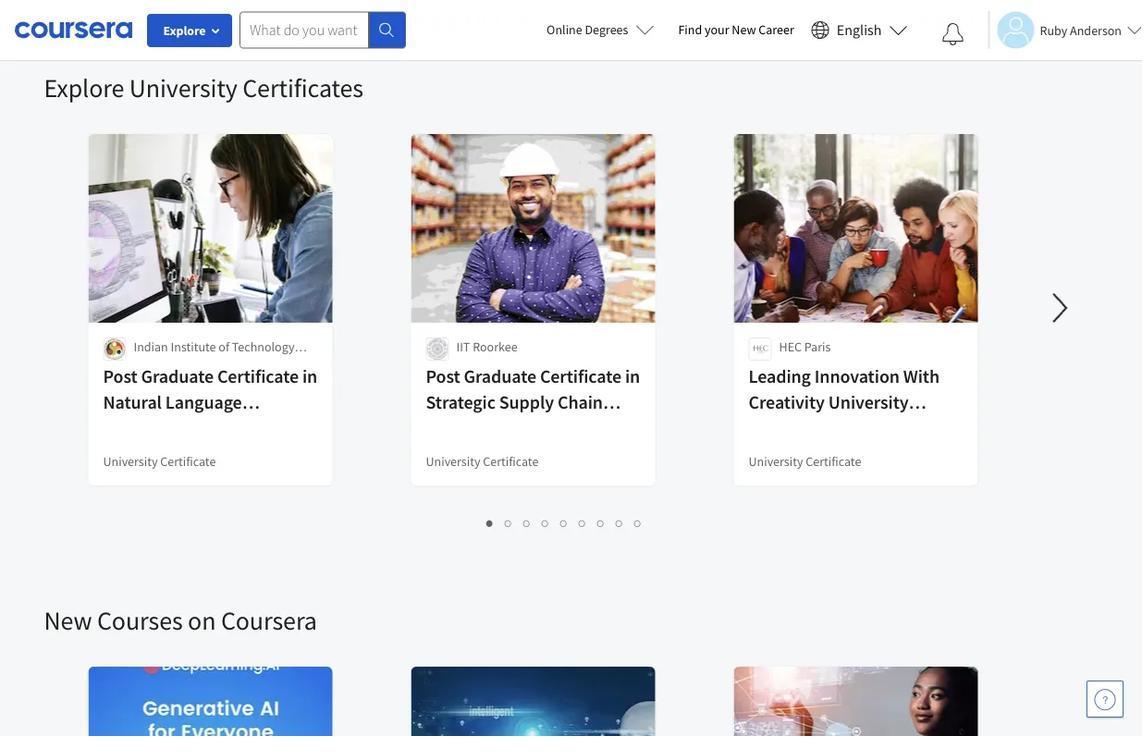 Task type: vqa. For each thing, say whether or not it's contained in the screenshot.
motivated to the right
no



Task type: locate. For each thing, give the bounding box(es) containing it.
microsoft power bi data analyst professional certificate by microsoft, image
[[734, 667, 979, 737]]

leading innovation with creativity university certificate
[[749, 365, 940, 440]]

graduate inside post graduate certificate in strategic supply chain management with ai
[[464, 365, 537, 388]]

online degrees
[[547, 21, 629, 38]]

5 button
[[555, 512, 574, 533]]

graduate down roorkee
[[464, 365, 537, 388]]

explore university certificates
[[44, 72, 364, 104]]

explore inside explore university certificates carousel "element"
[[44, 72, 124, 104]]

indian institute of technology guwahati image
[[103, 338, 126, 361]]

post graduate certificate in natural language processing
[[103, 365, 318, 440]]

1 in from the left
[[303, 365, 318, 388]]

post down indian institute of technology guwahati icon on the top
[[103, 365, 138, 388]]

show notifications image
[[942, 23, 965, 45]]

1 vertical spatial new
[[44, 605, 92, 637]]

1 graduate from the left
[[141, 365, 214, 388]]

1 horizontal spatial post
[[426, 365, 460, 388]]

2 university certificate from the left
[[426, 453, 539, 470]]

career
[[759, 21, 795, 38]]

certificate down the technology
[[217, 365, 299, 388]]

list
[[90, 512, 1039, 533]]

ruby anderson
[[1041, 22, 1122, 38]]

new right your
[[732, 21, 756, 38]]

in inside post graduate certificate in strategic supply chain management with ai
[[625, 365, 641, 388]]

hec paris image
[[749, 338, 772, 361]]

None search field
[[240, 12, 406, 49]]

university down management
[[426, 453, 481, 470]]

certificate inside "post graduate certificate in natural language processing"
[[217, 365, 299, 388]]

university certificate down management
[[426, 453, 539, 470]]

hec paris
[[780, 339, 831, 355]]

1 university certificate from the left
[[103, 453, 216, 470]]

natural
[[103, 391, 162, 414]]

coursera
[[221, 605, 317, 637]]

management
[[426, 417, 529, 440]]

next slide image
[[1039, 286, 1083, 330]]

paris
[[805, 339, 831, 355]]

1 horizontal spatial explore
[[163, 22, 206, 39]]

university for post graduate certificate in strategic supply chain management with ai
[[426, 453, 481, 470]]

2 in from the left
[[625, 365, 641, 388]]

explore down coursera image
[[44, 72, 124, 104]]

in
[[303, 365, 318, 388], [625, 365, 641, 388]]

graduate down the "institute"
[[141, 365, 214, 388]]

1 post from the left
[[103, 365, 138, 388]]

graduate inside "post graduate certificate in natural language processing"
[[141, 365, 214, 388]]

9
[[635, 514, 642, 531]]

degrees
[[585, 21, 629, 38]]

2 post from the left
[[426, 365, 460, 388]]

institute
[[171, 339, 216, 355]]

3 university certificate from the left
[[749, 453, 862, 470]]

explore
[[163, 22, 206, 39], [44, 72, 124, 104]]

4 button
[[537, 512, 555, 533]]

guwahati
[[134, 357, 185, 374]]

2 horizontal spatial university certificate
[[749, 453, 862, 470]]

post inside "post graduate certificate in natural language processing"
[[103, 365, 138, 388]]

post
[[103, 365, 138, 388], [426, 365, 460, 388]]

certificate down creativity
[[749, 417, 831, 440]]

university certificate down creativity
[[749, 453, 862, 470]]

2 graduate from the left
[[464, 365, 537, 388]]

university
[[129, 72, 238, 104], [829, 391, 909, 414], [103, 453, 158, 470], [426, 453, 481, 470], [749, 453, 804, 470]]

1 horizontal spatial graduate
[[464, 365, 537, 388]]

certificate
[[217, 365, 299, 388], [540, 365, 622, 388], [749, 417, 831, 440], [160, 453, 216, 470], [483, 453, 539, 470], [806, 453, 862, 470]]

indian
[[134, 339, 168, 355]]

post for post graduate certificate in strategic supply chain management with ai
[[426, 365, 460, 388]]

graduate
[[141, 365, 214, 388], [464, 365, 537, 388]]

0 horizontal spatial in
[[303, 365, 318, 388]]

1 horizontal spatial new
[[732, 21, 756, 38]]

university down innovation
[[829, 391, 909, 414]]

explore inside explore popup button
[[163, 22, 206, 39]]

8 button
[[611, 512, 629, 533]]

in for post graduate certificate in natural language processing
[[303, 365, 318, 388]]

university down creativity
[[749, 453, 804, 470]]

online
[[547, 21, 583, 38]]

3
[[524, 514, 531, 531]]

university down processing
[[103, 453, 158, 470]]

in inside "post graduate certificate in natural language processing"
[[303, 365, 318, 388]]

new courses on coursera carousel element
[[44, 549, 1143, 737]]

0 vertical spatial new
[[732, 21, 756, 38]]

new left courses
[[44, 605, 92, 637]]

0 horizontal spatial university certificate
[[103, 453, 216, 470]]

university for leading innovation with creativity university certificate
[[749, 453, 804, 470]]

university certificate for supply
[[426, 453, 539, 470]]

university certificate
[[103, 453, 216, 470], [426, 453, 539, 470], [749, 453, 862, 470]]

ruby
[[1041, 22, 1068, 38]]

certificate up 'chain'
[[540, 365, 622, 388]]

0 horizontal spatial explore
[[44, 72, 124, 104]]

7 button
[[592, 512, 611, 533]]

graduate for supply
[[464, 365, 537, 388]]

anderson
[[1071, 22, 1122, 38]]

1 horizontal spatial in
[[625, 365, 641, 388]]

english button
[[804, 0, 916, 60]]

0 horizontal spatial graduate
[[141, 365, 214, 388]]

your
[[705, 21, 730, 38]]

on
[[188, 605, 216, 637]]

1 vertical spatial explore
[[44, 72, 124, 104]]

post inside post graduate certificate in strategic supply chain management with ai
[[426, 365, 460, 388]]

6 button
[[574, 512, 592, 533]]

post for post graduate certificate in natural language processing
[[103, 365, 138, 388]]

0 horizontal spatial post
[[103, 365, 138, 388]]

explore up 'explore university certificates'
[[163, 22, 206, 39]]

certificates
[[243, 72, 364, 104]]

post down iit roorkee icon
[[426, 365, 460, 388]]

courses
[[97, 605, 183, 637]]

1 horizontal spatial university certificate
[[426, 453, 539, 470]]

5
[[561, 514, 568, 531]]

list containing 1
[[90, 512, 1039, 533]]

2 button
[[500, 512, 518, 533]]

new
[[732, 21, 756, 38], [44, 605, 92, 637]]

language
[[165, 391, 242, 414]]

3 button
[[518, 512, 537, 533]]

strategic
[[426, 391, 496, 414]]

university certificate for language
[[103, 453, 216, 470]]

find
[[679, 21, 703, 38]]

university certificate down processing
[[103, 453, 216, 470]]

0 vertical spatial explore
[[163, 22, 206, 39]]



Task type: describe. For each thing, give the bounding box(es) containing it.
generative ai fundamentals specialization by ibm, image
[[411, 667, 657, 737]]

explore for explore university certificates
[[44, 72, 124, 104]]

certificate down management
[[483, 453, 539, 470]]

post graduate certificate in strategic supply chain management with ai
[[426, 365, 641, 440]]

hec
[[780, 339, 802, 355]]

processing
[[103, 417, 188, 440]]

university certificate for certificate
[[749, 453, 862, 470]]

iit
[[457, 339, 470, 355]]

help center image
[[1095, 688, 1117, 711]]

certificate inside leading innovation with creativity university certificate
[[749, 417, 831, 440]]

4
[[542, 514, 550, 531]]

0 horizontal spatial new
[[44, 605, 92, 637]]

coursera image
[[15, 15, 132, 45]]

explore button
[[147, 14, 232, 47]]

1
[[487, 514, 494, 531]]

ruby anderson button
[[989, 12, 1143, 49]]

creativity
[[749, 391, 825, 414]]

2
[[505, 514, 513, 531]]

technology
[[232, 339, 295, 355]]

9 button
[[629, 512, 648, 533]]

iit roorkee
[[457, 339, 518, 355]]

graduate for language
[[141, 365, 214, 388]]

6
[[579, 514, 587, 531]]

What do you want to learn? text field
[[240, 12, 369, 49]]

7
[[598, 514, 605, 531]]

certificate down processing
[[160, 453, 216, 470]]

generative ai for everyone course by deeplearning.ai, image
[[88, 667, 334, 737]]

explore for explore
[[163, 22, 206, 39]]

chain
[[558, 391, 603, 414]]

indian institute of technology guwahati
[[134, 339, 295, 374]]

university inside leading innovation with creativity university certificate
[[829, 391, 909, 414]]

online degrees button
[[532, 9, 669, 50]]

1 button
[[481, 512, 500, 533]]

innovation
[[815, 365, 900, 388]]

list inside explore university certificates carousel "element"
[[90, 512, 1039, 533]]

in for post graduate certificate in strategic supply chain management with ai
[[625, 365, 641, 388]]

find your new career link
[[669, 19, 804, 42]]

explore university certificates carousel element
[[44, 16, 1143, 549]]

certificate down leading innovation with creativity university certificate
[[806, 453, 862, 470]]

of
[[219, 339, 229, 355]]

8
[[616, 514, 624, 531]]

new courses on coursera
[[44, 605, 317, 637]]

supply
[[499, 391, 554, 414]]

university for post graduate certificate in natural language processing
[[103, 453, 158, 470]]

ai
[[572, 417, 587, 440]]

find your new career
[[679, 21, 795, 38]]

university down explore popup button
[[129, 72, 238, 104]]

roorkee
[[473, 339, 518, 355]]

certificate inside post graduate certificate in strategic supply chain management with ai
[[540, 365, 622, 388]]

english
[[837, 21, 882, 39]]

with
[[904, 365, 940, 388]]

leading
[[749, 365, 811, 388]]

iit roorkee image
[[426, 338, 449, 361]]

with
[[533, 417, 568, 440]]



